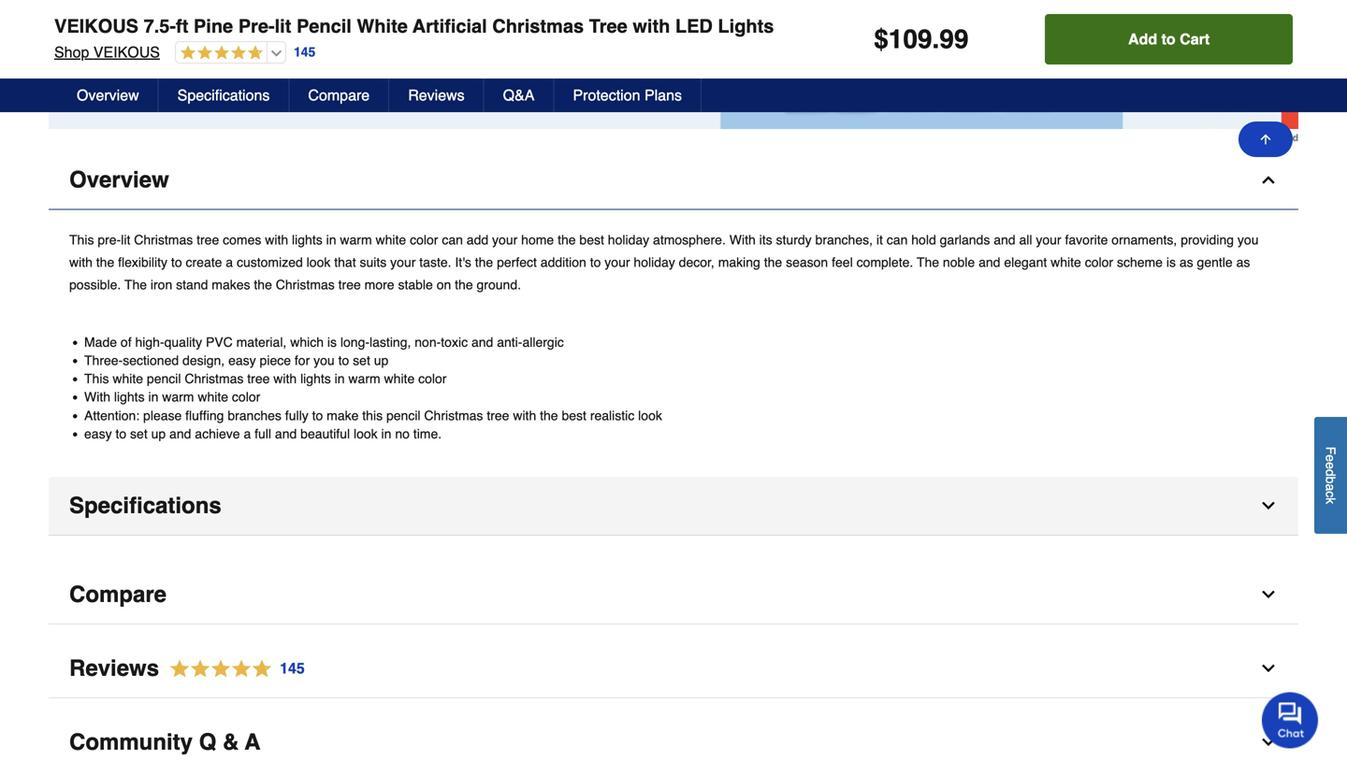 Task type: describe. For each thing, give the bounding box(es) containing it.
perfect
[[497, 255, 537, 270]]

that
[[334, 255, 356, 270]]

109
[[889, 24, 932, 54]]

f e e d b a c k button
[[1315, 417, 1347, 534]]

veikous 7.5-ft pine pre-lit pencil white artificial christmas tree with led lights
[[54, 15, 774, 37]]

protection plans button
[[554, 79, 702, 112]]

1 vertical spatial veikous
[[93, 44, 160, 61]]

4.7 stars image containing 145
[[159, 657, 306, 682]]

the right 'it's'
[[475, 255, 493, 270]]

complete.
[[857, 255, 913, 270]]

protection plans
[[573, 87, 682, 104]]

the up addition
[[558, 232, 576, 247]]

1 vertical spatial look
[[638, 408, 662, 423]]

for
[[295, 353, 310, 368]]

and left all
[[994, 232, 1016, 247]]

community
[[69, 730, 193, 755]]

color down favorite
[[1085, 255, 1113, 270]]

0 vertical spatial 145
[[294, 45, 316, 60]]

ornaments,
[[1112, 232, 1177, 247]]

beautiful
[[300, 426, 350, 441]]

scheme
[[1117, 255, 1163, 270]]

2 vertical spatial warm
[[162, 390, 194, 405]]

best inside the this pre-lit christmas tree comes with lights in warm white color can add your home the best holiday atmosphere. with its sturdy branches, it can hold garlands and all your favorite ornaments, providing you with the flexibility to create a customized look that suits your taste. it's the perfect addition to your holiday decor, making the season feel complete. the noble and elegant white color scheme is as gentle as possible. the iron stand makes the christmas tree more stable on the ground.
[[580, 232, 604, 247]]

lights inside the this pre-lit christmas tree comes with lights in warm white color can add your home the best holiday atmosphere. with its sturdy branches, it can hold garlands and all your favorite ornaments, providing you with the flexibility to create a customized look that suits your taste. it's the perfect addition to your holiday decor, making the season feel complete. the noble and elegant white color scheme is as gentle as possible. the iron stand makes the christmas tree more stable on the ground.
[[292, 232, 323, 247]]

in up please
[[148, 390, 158, 405]]

more
[[365, 277, 394, 292]]

1 horizontal spatial pencil
[[386, 408, 421, 423]]

branches
[[228, 408, 282, 423]]

reviews button
[[389, 79, 484, 112]]

with up possible.
[[69, 255, 93, 270]]

0 vertical spatial lit
[[275, 15, 291, 37]]

c
[[1323, 491, 1338, 498]]

0 horizontal spatial set
[[130, 426, 148, 441]]

tree down "piece"
[[247, 371, 270, 386]]

0 vertical spatial overview button
[[58, 79, 159, 112]]

1 vertical spatial specifications button
[[49, 477, 1299, 536]]

1 vertical spatial easy
[[84, 426, 112, 441]]

anti-
[[497, 335, 522, 350]]

elegant
[[1004, 255, 1047, 270]]

feel
[[832, 255, 853, 270]]

three-
[[84, 353, 123, 368]]

color down non-
[[418, 371, 447, 386]]

christmas left tree
[[492, 15, 584, 37]]

0 vertical spatial veikous
[[54, 15, 138, 37]]

1 vertical spatial holiday
[[634, 255, 675, 270]]

chevron up image
[[1259, 171, 1278, 189]]

season
[[786, 255, 828, 270]]

protection
[[573, 87, 640, 104]]

full
[[255, 426, 271, 441]]

realistic
[[590, 408, 635, 423]]

this inside made of high-quality pvc material, which is long-lasting, non-toxic and anti-allergic three-sectioned design, easy piece for you to set up this white pencil christmas tree with lights in warm white color with lights in warm white color attention: please fluffing branches fully to make this pencil christmas tree with the best realistic look easy to set up and achieve a full and beautiful look in no time.
[[84, 371, 109, 386]]

white down favorite
[[1051, 255, 1081, 270]]

piece
[[260, 353, 291, 368]]

0 vertical spatial holiday
[[608, 232, 649, 247]]

the down customized
[[254, 277, 272, 292]]

to right addition
[[590, 255, 601, 270]]

and down please
[[169, 426, 191, 441]]

1 vertical spatial reviews
[[69, 656, 159, 682]]

tree down anti-
[[487, 408, 509, 423]]

0 vertical spatial compare button
[[289, 79, 389, 112]]

fully
[[285, 408, 308, 423]]

no
[[395, 426, 410, 441]]

flexibility
[[118, 255, 168, 270]]

2 vertical spatial look
[[354, 426, 378, 441]]

chevron down image for reviews
[[1259, 660, 1278, 678]]

you inside made of high-quality pvc material, which is long-lasting, non-toxic and anti-allergic three-sectioned design, easy piece for you to set up this white pencil christmas tree with lights in warm white color with lights in warm white color attention: please fluffing branches fully to make this pencil christmas tree with the best realistic look easy to set up and achieve a full and beautiful look in no time.
[[314, 353, 335, 368]]

noble
[[943, 255, 975, 270]]

iron
[[151, 277, 172, 292]]

stand
[[176, 277, 208, 292]]

chevron down image
[[1259, 586, 1278, 604]]

of
[[121, 335, 132, 350]]

white down lasting,
[[384, 371, 415, 386]]

made of high-quality pvc material, which is long-lasting, non-toxic and anti-allergic three-sectioned design, easy piece for you to set up this white pencil christmas tree with lights in warm white color with lights in warm white color attention: please fluffing branches fully to make this pencil christmas tree with the best realistic look easy to set up and achieve a full and beautiful look in no time.
[[84, 335, 662, 441]]

your right addition
[[605, 255, 630, 270]]

comes
[[223, 232, 261, 247]]

chevron down image for community q & a
[[1259, 733, 1278, 752]]

high-
[[135, 335, 164, 350]]

to down long- on the left top of page
[[338, 353, 349, 368]]

2 e from the top
[[1323, 462, 1338, 469]]

pvc
[[206, 335, 233, 350]]

q&a button
[[484, 79, 554, 112]]

$ 109 . 99
[[874, 24, 969, 54]]

1 can from the left
[[442, 232, 463, 247]]

in up make
[[335, 371, 345, 386]]

add to cart button
[[1045, 14, 1293, 65]]

gentle
[[1197, 255, 1233, 270]]

garlands
[[940, 232, 990, 247]]

artificial
[[413, 15, 487, 37]]

1 horizontal spatial easy
[[228, 353, 256, 368]]

7.5-
[[144, 15, 176, 37]]

christmas up time.
[[424, 408, 483, 423]]

with up customized
[[265, 232, 288, 247]]

plans
[[645, 87, 682, 104]]

$
[[874, 24, 889, 54]]

making
[[718, 255, 761, 270]]

providing
[[1181, 232, 1234, 247]]

tree
[[589, 15, 628, 37]]

decor,
[[679, 255, 715, 270]]

2 can from the left
[[887, 232, 908, 247]]

makes
[[212, 277, 250, 292]]

stable
[[398, 277, 433, 292]]

it
[[877, 232, 883, 247]]

chat invite button image
[[1262, 692, 1319, 749]]

your up perfect
[[492, 232, 518, 247]]

sectioned
[[123, 353, 179, 368]]

b
[[1323, 477, 1338, 484]]

1 vertical spatial specifications
[[69, 493, 221, 519]]

home
[[521, 232, 554, 247]]

add to cart
[[1128, 30, 1210, 48]]

design,
[[182, 353, 225, 368]]

k
[[1323, 498, 1338, 504]]

white up suits
[[376, 232, 406, 247]]

1 horizontal spatial compare
[[308, 87, 370, 104]]

0 vertical spatial specifications button
[[159, 79, 289, 112]]

to down 'attention:'
[[116, 426, 126, 441]]

best inside made of high-quality pvc material, which is long-lasting, non-toxic and anti-allergic three-sectioned design, easy piece for you to set up this white pencil christmas tree with lights in warm white color with lights in warm white color attention: please fluffing branches fully to make this pencil christmas tree with the best realistic look easy to set up and achieve a full and beautiful look in no time.
[[562, 408, 587, 423]]

pencil
[[297, 15, 352, 37]]

reviews inside button
[[408, 87, 465, 104]]

pine
[[194, 15, 233, 37]]

it's
[[455, 255, 471, 270]]

with down "piece"
[[273, 371, 297, 386]]

this pre-lit christmas tree comes with lights in warm white color can add your home the best holiday atmosphere. with its sturdy branches, it can hold garlands and all your favorite ornaments, providing you with the flexibility to create a customized look that suits your taste. it's the perfect addition to your holiday decor, making the season feel complete. the noble and elegant white color scheme is as gentle as possible. the iron stand makes the christmas tree more stable on the ground.
[[69, 232, 1259, 292]]

shop
[[54, 44, 89, 61]]

a inside f e e d b a c k button
[[1323, 484, 1338, 491]]

in left no
[[381, 426, 392, 441]]

1 e from the top
[[1323, 455, 1338, 462]]

this
[[362, 408, 383, 423]]

time.
[[413, 426, 442, 441]]

ground.
[[477, 277, 521, 292]]

branches,
[[815, 232, 873, 247]]

and left anti-
[[472, 335, 493, 350]]

f e e d b a c k
[[1323, 447, 1338, 504]]

fluffing
[[185, 408, 224, 423]]

to up iron
[[171, 255, 182, 270]]

toxic
[[441, 335, 468, 350]]

create
[[186, 255, 222, 270]]

.
[[932, 24, 940, 54]]

pre-
[[98, 232, 121, 247]]



Task type: vqa. For each thing, say whether or not it's contained in the screenshot.
WREATHS
no



Task type: locate. For each thing, give the bounding box(es) containing it.
the down hold
[[917, 255, 939, 270]]

compare
[[308, 87, 370, 104], [69, 582, 167, 608]]

holiday down atmosphere.
[[634, 255, 675, 270]]

is inside the this pre-lit christmas tree comes with lights in warm white color can add your home the best holiday atmosphere. with its sturdy branches, it can hold garlands and all your favorite ornaments, providing you with the flexibility to create a customized look that suits your taste. it's the perfect addition to your holiday decor, making the season feel complete. the noble and elegant white color scheme is as gentle as possible. the iron stand makes the christmas tree more stable on the ground.
[[1167, 255, 1176, 270]]

the down flexibility
[[124, 277, 147, 292]]

can up 'it's'
[[442, 232, 463, 247]]

0 vertical spatial overview
[[77, 87, 139, 104]]

cart
[[1180, 30, 1210, 48]]

0 vertical spatial lights
[[292, 232, 323, 247]]

1 vertical spatial this
[[84, 371, 109, 386]]

2 vertical spatial lights
[[114, 390, 145, 405]]

you right providing
[[1238, 232, 1259, 247]]

with left led
[[633, 15, 670, 37]]

white
[[376, 232, 406, 247], [1051, 255, 1081, 270], [113, 371, 143, 386], [384, 371, 415, 386], [198, 390, 228, 405]]

tree down that
[[338, 277, 361, 292]]

1 vertical spatial set
[[130, 426, 148, 441]]

can right it
[[887, 232, 908, 247]]

is inside made of high-quality pvc material, which is long-lasting, non-toxic and anti-allergic three-sectioned design, easy piece for you to set up this white pencil christmas tree with lights in warm white color with lights in warm white color attention: please fluffing branches fully to make this pencil christmas tree with the best realistic look easy to set up and achieve a full and beautiful look in no time.
[[327, 335, 337, 350]]

2 horizontal spatial look
[[638, 408, 662, 423]]

is
[[1167, 255, 1176, 270], [327, 335, 337, 350]]

0 horizontal spatial a
[[226, 255, 233, 270]]

1 horizontal spatial lit
[[275, 15, 291, 37]]

2 vertical spatial a
[[1323, 484, 1338, 491]]

the right on
[[455, 277, 473, 292]]

1 vertical spatial up
[[151, 426, 166, 441]]

a up the k
[[1323, 484, 1338, 491]]

4.7 stars image
[[176, 45, 263, 62], [159, 657, 306, 682]]

overview down shop veikous
[[77, 87, 139, 104]]

1 horizontal spatial is
[[1167, 255, 1176, 270]]

1 horizontal spatial set
[[353, 353, 370, 368]]

christmas
[[492, 15, 584, 37], [134, 232, 193, 247], [276, 277, 335, 292], [185, 371, 244, 386], [424, 408, 483, 423]]

1 vertical spatial lit
[[121, 232, 130, 247]]

a
[[226, 255, 233, 270], [244, 426, 251, 441], [1323, 484, 1338, 491]]

chevron down image inside the community q & a button
[[1259, 733, 1278, 752]]

0 vertical spatial is
[[1167, 255, 1176, 270]]

chevron down image
[[1259, 497, 1278, 515], [1259, 660, 1278, 678], [1259, 733, 1278, 752]]

this left pre-
[[69, 232, 94, 247]]

look inside the this pre-lit christmas tree comes with lights in warm white color can add your home the best holiday atmosphere. with its sturdy branches, it can hold garlands and all your favorite ornaments, providing you with the flexibility to create a customized look that suits your taste. it's the perfect addition to your holiday decor, making the season feel complete. the noble and elegant white color scheme is as gentle as possible. the iron stand makes the christmas tree more stable on the ground.
[[307, 255, 331, 270]]

1 vertical spatial overview button
[[49, 151, 1299, 210]]

in inside the this pre-lit christmas tree comes with lights in warm white color can add your home the best holiday atmosphere. with its sturdy branches, it can hold garlands and all your favorite ornaments, providing you with the flexibility to create a customized look that suits your taste. it's the perfect addition to your holiday decor, making the season feel complete. the noble and elegant white color scheme is as gentle as possible. the iron stand makes the christmas tree more stable on the ground.
[[326, 232, 336, 247]]

1 horizontal spatial the
[[917, 255, 939, 270]]

white down sectioned
[[113, 371, 143, 386]]

0 vertical spatial specifications
[[177, 87, 270, 104]]

shop veikous
[[54, 44, 160, 61]]

1 as from the left
[[1180, 255, 1194, 270]]

christmas down design,
[[185, 371, 244, 386]]

arrow up image
[[1258, 132, 1273, 147]]

overview up pre-
[[69, 167, 169, 193]]

1 vertical spatial compare button
[[49, 566, 1299, 625]]

quality
[[164, 335, 202, 350]]

2 chevron down image from the top
[[1259, 660, 1278, 678]]

overview button down shop veikous
[[58, 79, 159, 112]]

0 vertical spatial this
[[69, 232, 94, 247]]

0 horizontal spatial look
[[307, 255, 331, 270]]

veikous down the 7.5-
[[93, 44, 160, 61]]

addition
[[541, 255, 586, 270]]

warm up this
[[348, 371, 380, 386]]

warm up please
[[162, 390, 194, 405]]

0 vertical spatial you
[[1238, 232, 1259, 247]]

0 horizontal spatial is
[[327, 335, 337, 350]]

ft
[[176, 15, 188, 37]]

1 horizontal spatial look
[[354, 426, 378, 441]]

0 horizontal spatial reviews
[[69, 656, 159, 682]]

achieve
[[195, 426, 240, 441]]

holiday left atmosphere.
[[608, 232, 649, 247]]

overview
[[77, 87, 139, 104], [69, 167, 169, 193]]

4.7 stars image up &
[[159, 657, 306, 682]]

veikous
[[54, 15, 138, 37], [93, 44, 160, 61]]

white
[[357, 15, 408, 37]]

lights up customized
[[292, 232, 323, 247]]

look right realistic
[[638, 408, 662, 423]]

specifications button
[[159, 79, 289, 112], [49, 477, 1299, 536]]

f
[[1323, 447, 1338, 455]]

material,
[[236, 335, 287, 350]]

2 vertical spatial chevron down image
[[1259, 733, 1278, 752]]

you
[[1238, 232, 1259, 247], [314, 353, 335, 368]]

0 horizontal spatial pencil
[[147, 371, 181, 386]]

lit up flexibility
[[121, 232, 130, 247]]

tree
[[197, 232, 219, 247], [338, 277, 361, 292], [247, 371, 270, 386], [487, 408, 509, 423]]

q
[[199, 730, 216, 755]]

in up that
[[326, 232, 336, 247]]

this
[[69, 232, 94, 247], [84, 371, 109, 386]]

all
[[1019, 232, 1032, 247]]

look left that
[[307, 255, 331, 270]]

1 vertical spatial you
[[314, 353, 335, 368]]

with inside the this pre-lit christmas tree comes with lights in warm white color can add your home the best holiday atmosphere. with its sturdy branches, it can hold garlands and all your favorite ornaments, providing you with the flexibility to create a customized look that suits your taste. it's the perfect addition to your holiday decor, making the season feel complete. the noble and elegant white color scheme is as gentle as possible. the iron stand makes the christmas tree more stable on the ground.
[[730, 232, 756, 247]]

1 horizontal spatial as
[[1236, 255, 1250, 270]]

1 vertical spatial chevron down image
[[1259, 660, 1278, 678]]

the left realistic
[[540, 408, 558, 423]]

0 horizontal spatial up
[[151, 426, 166, 441]]

up down please
[[151, 426, 166, 441]]

possible.
[[69, 277, 121, 292]]

0 horizontal spatial can
[[442, 232, 463, 247]]

1 vertical spatial 4.7 stars image
[[159, 657, 306, 682]]

overview button up atmosphere.
[[49, 151, 1299, 210]]

a inside the this pre-lit christmas tree comes with lights in warm white color can add your home the best holiday atmosphere. with its sturdy branches, it can hold garlands and all your favorite ornaments, providing you with the flexibility to create a customized look that suits your taste. it's the perfect addition to your holiday decor, making the season feel complete. the noble and elegant white color scheme is as gentle as possible. the iron stand makes the christmas tree more stable on the ground.
[[226, 255, 233, 270]]

the down pre-
[[96, 255, 114, 270]]

1 horizontal spatial with
[[730, 232, 756, 247]]

warm up that
[[340, 232, 372, 247]]

1 vertical spatial overview
[[69, 167, 169, 193]]

1 vertical spatial compare
[[69, 582, 167, 608]]

1 horizontal spatial up
[[374, 353, 389, 368]]

favorite
[[1065, 232, 1108, 247]]

a inside made of high-quality pvc material, which is long-lasting, non-toxic and anti-allergic three-sectioned design, easy piece for you to set up this white pencil christmas tree with lights in warm white color with lights in warm white color attention: please fluffing branches fully to make this pencil christmas tree with the best realistic look easy to set up and achieve a full and beautiful look in no time.
[[244, 426, 251, 441]]

0 vertical spatial 4.7 stars image
[[176, 45, 263, 62]]

e up b
[[1323, 462, 1338, 469]]

lights
[[292, 232, 323, 247], [300, 371, 331, 386], [114, 390, 145, 405]]

customized
[[237, 255, 303, 270]]

the inside made of high-quality pvc material, which is long-lasting, non-toxic and anti-allergic three-sectioned design, easy piece for you to set up this white pencil christmas tree with lights in warm white color with lights in warm white color attention: please fluffing branches fully to make this pencil christmas tree with the best realistic look easy to set up and achieve a full and beautiful look in no time.
[[540, 408, 558, 423]]

0 vertical spatial set
[[353, 353, 370, 368]]

this down three-
[[84, 371, 109, 386]]

advertisement region
[[49, 0, 1299, 144]]

2 as from the left
[[1236, 255, 1250, 270]]

warm inside the this pre-lit christmas tree comes with lights in warm white color can add your home the best holiday atmosphere. with its sturdy branches, it can hold garlands and all your favorite ornaments, providing you with the flexibility to create a customized look that suits your taste. it's the perfect addition to your holiday decor, making the season feel complete. the noble and elegant white color scheme is as gentle as possible. the iron stand makes the christmas tree more stable on the ground.
[[340, 232, 372, 247]]

to right add
[[1162, 30, 1176, 48]]

0 horizontal spatial compare
[[69, 582, 167, 608]]

up
[[374, 353, 389, 368], [151, 426, 166, 441]]

1 vertical spatial pencil
[[386, 408, 421, 423]]

1 vertical spatial is
[[327, 335, 337, 350]]

lit
[[275, 15, 291, 37], [121, 232, 130, 247]]

&
[[223, 730, 239, 755]]

0 vertical spatial the
[[917, 255, 939, 270]]

1 horizontal spatial a
[[244, 426, 251, 441]]

0 vertical spatial up
[[374, 353, 389, 368]]

pencil down sectioned
[[147, 371, 181, 386]]

and right noble
[[979, 255, 1001, 270]]

1 vertical spatial 145
[[280, 660, 305, 677]]

0 vertical spatial a
[[226, 255, 233, 270]]

q&a
[[503, 87, 535, 104]]

3 chevron down image from the top
[[1259, 733, 1278, 752]]

specifications down 'pine'
[[177, 87, 270, 104]]

up down lasting,
[[374, 353, 389, 368]]

pre-
[[238, 15, 275, 37]]

to inside button
[[1162, 30, 1176, 48]]

0 vertical spatial best
[[580, 232, 604, 247]]

and down fully
[[275, 426, 297, 441]]

this inside the this pre-lit christmas tree comes with lights in warm white color can add your home the best holiday atmosphere. with its sturdy branches, it can hold garlands and all your favorite ornaments, providing you with the flexibility to create a customized look that suits your taste. it's the perfect addition to your holiday decor, making the season feel complete. the noble and elegant white color scheme is as gentle as possible. the iron stand makes the christmas tree more stable on the ground.
[[69, 232, 94, 247]]

allergic
[[522, 335, 564, 350]]

e up the d
[[1323, 455, 1338, 462]]

1 vertical spatial a
[[244, 426, 251, 441]]

add
[[1128, 30, 1157, 48]]

is right scheme
[[1167, 255, 1176, 270]]

4.7 stars image down 'pine'
[[176, 45, 263, 62]]

set down long- on the left top of page
[[353, 353, 370, 368]]

best left realistic
[[562, 408, 587, 423]]

0 horizontal spatial easy
[[84, 426, 112, 441]]

warm
[[340, 232, 372, 247], [348, 371, 380, 386], [162, 390, 194, 405]]

to up the beautiful
[[312, 408, 323, 423]]

a up makes
[[226, 255, 233, 270]]

reviews down the artificial
[[408, 87, 465, 104]]

holiday
[[608, 232, 649, 247], [634, 255, 675, 270]]

tree up create
[[197, 232, 219, 247]]

you right for on the left of page
[[314, 353, 335, 368]]

1 horizontal spatial can
[[887, 232, 908, 247]]

1 chevron down image from the top
[[1259, 497, 1278, 515]]

non-
[[415, 335, 441, 350]]

a left full on the bottom left
[[244, 426, 251, 441]]

which
[[290, 335, 324, 350]]

easy down material,
[[228, 353, 256, 368]]

1 vertical spatial lights
[[300, 371, 331, 386]]

reviews up 'community'
[[69, 656, 159, 682]]

look down this
[[354, 426, 378, 441]]

1 vertical spatial with
[[84, 390, 110, 405]]

color
[[410, 232, 438, 247], [1085, 255, 1113, 270], [418, 371, 447, 386], [232, 390, 260, 405]]

0 vertical spatial warm
[[340, 232, 372, 247]]

lights
[[718, 15, 774, 37]]

as left gentle
[[1180, 255, 1194, 270]]

as right gentle
[[1236, 255, 1250, 270]]

0 horizontal spatial with
[[84, 390, 110, 405]]

with up making
[[730, 232, 756, 247]]

color up branches at bottom left
[[232, 390, 260, 405]]

your right all
[[1036, 232, 1062, 247]]

0 horizontal spatial the
[[124, 277, 147, 292]]

0 horizontal spatial as
[[1180, 255, 1194, 270]]

veikous up shop veikous
[[54, 15, 138, 37]]

best
[[580, 232, 604, 247], [562, 408, 587, 423]]

set
[[353, 353, 370, 368], [130, 426, 148, 441]]

1 vertical spatial best
[[562, 408, 587, 423]]

0 horizontal spatial you
[[314, 353, 335, 368]]

0 vertical spatial chevron down image
[[1259, 497, 1278, 515]]

led
[[675, 15, 713, 37]]

community q & a
[[69, 730, 261, 755]]

with down anti-
[[513, 408, 536, 423]]

look
[[307, 255, 331, 270], [638, 408, 662, 423], [354, 426, 378, 441]]

lights down for on the left of page
[[300, 371, 331, 386]]

is left long- on the left top of page
[[327, 335, 337, 350]]

with inside made of high-quality pvc material, which is long-lasting, non-toxic and anti-allergic three-sectioned design, easy piece for you to set up this white pencil christmas tree with lights in warm white color with lights in warm white color attention: please fluffing branches fully to make this pencil christmas tree with the best realistic look easy to set up and achieve a full and beautiful look in no time.
[[84, 390, 110, 405]]

christmas down customized
[[276, 277, 335, 292]]

1 horizontal spatial reviews
[[408, 87, 465, 104]]

attention:
[[84, 408, 140, 423]]

make
[[327, 408, 359, 423]]

set down please
[[130, 426, 148, 441]]

on
[[437, 277, 451, 292]]

color up taste.
[[410, 232, 438, 247]]

suits
[[360, 255, 387, 270]]

best up addition
[[580, 232, 604, 247]]

the down the its
[[764, 255, 782, 270]]

0 vertical spatial easy
[[228, 353, 256, 368]]

long-
[[340, 335, 370, 350]]

0 vertical spatial with
[[730, 232, 756, 247]]

easy
[[228, 353, 256, 368], [84, 426, 112, 441]]

with up 'attention:'
[[84, 390, 110, 405]]

0 vertical spatial reviews
[[408, 87, 465, 104]]

0 horizontal spatial lit
[[121, 232, 130, 247]]

0 vertical spatial look
[[307, 255, 331, 270]]

pencil
[[147, 371, 181, 386], [386, 408, 421, 423]]

your up stable
[[390, 255, 416, 270]]

chevron down image for specifications
[[1259, 497, 1278, 515]]

1 horizontal spatial you
[[1238, 232, 1259, 247]]

its
[[759, 232, 772, 247]]

specifications down please
[[69, 493, 221, 519]]

atmosphere.
[[653, 232, 726, 247]]

sturdy
[[776, 232, 812, 247]]

lasting,
[[370, 335, 411, 350]]

christmas up flexibility
[[134, 232, 193, 247]]

lights up 'attention:'
[[114, 390, 145, 405]]

you inside the this pre-lit christmas tree comes with lights in warm white color can add your home the best holiday atmosphere. with its sturdy branches, it can hold garlands and all your favorite ornaments, providing you with the flexibility to create a customized look that suits your taste. it's the perfect addition to your holiday decor, making the season feel complete. the noble and elegant white color scheme is as gentle as possible. the iron stand makes the christmas tree more stable on the ground.
[[1238, 232, 1259, 247]]

0 vertical spatial pencil
[[147, 371, 181, 386]]

d
[[1323, 469, 1338, 477]]

1 vertical spatial warm
[[348, 371, 380, 386]]

0 vertical spatial compare
[[308, 87, 370, 104]]

lit inside the this pre-lit christmas tree comes with lights in warm white color can add your home the best holiday atmosphere. with its sturdy branches, it can hold garlands and all your favorite ornaments, providing you with the flexibility to create a customized look that suits your taste. it's the perfect addition to your holiday decor, making the season feel complete. the noble and elegant white color scheme is as gentle as possible. the iron stand makes the christmas tree more stable on the ground.
[[121, 232, 130, 247]]

compare button
[[289, 79, 389, 112], [49, 566, 1299, 625]]

pencil up no
[[386, 408, 421, 423]]

easy down 'attention:'
[[84, 426, 112, 441]]

in
[[326, 232, 336, 247], [335, 371, 345, 386], [148, 390, 158, 405], [381, 426, 392, 441]]

to
[[1162, 30, 1176, 48], [171, 255, 182, 270], [590, 255, 601, 270], [338, 353, 349, 368], [312, 408, 323, 423], [116, 426, 126, 441]]

1 vertical spatial the
[[124, 277, 147, 292]]

a
[[245, 730, 261, 755]]

99
[[940, 24, 969, 54]]

lit left pencil
[[275, 15, 291, 37]]

145
[[294, 45, 316, 60], [280, 660, 305, 677]]

2 horizontal spatial a
[[1323, 484, 1338, 491]]

add
[[467, 232, 489, 247]]

white up fluffing at the left bottom
[[198, 390, 228, 405]]



